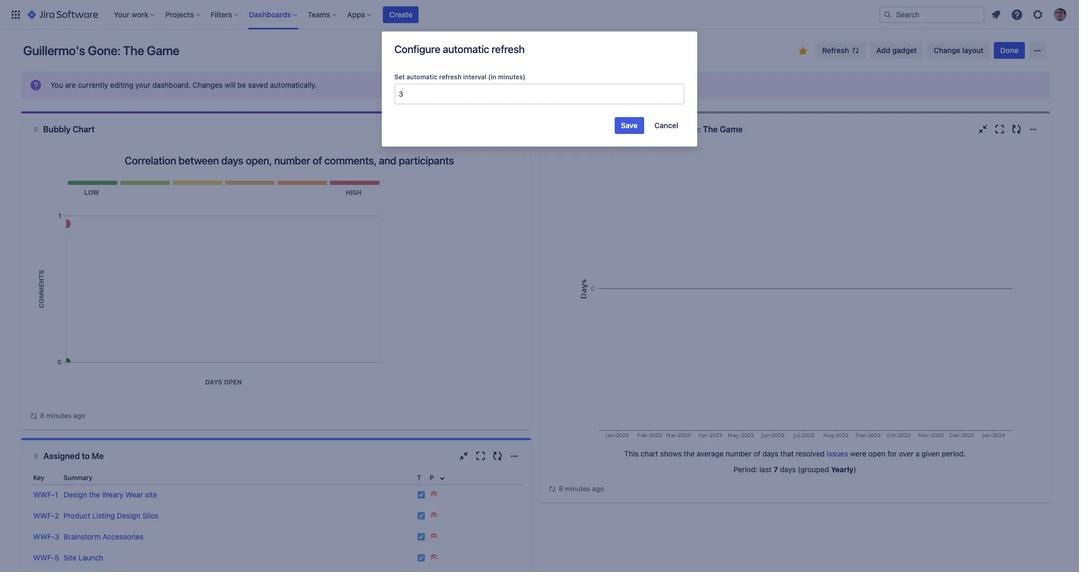 Task type: locate. For each thing, give the bounding box(es) containing it.
2 task image from the top
[[417, 512, 426, 521]]

undefined generated chart image image
[[573, 145, 1017, 441]]

of inside 'bubbly chart' region
[[313, 155, 322, 167]]

1 vertical spatial the
[[89, 491, 100, 500]]

wwf-5 link
[[33, 554, 59, 563]]

8 inside resolution time: guillermo's gone: the game 'region'
[[559, 485, 563, 493]]

8 minutes ago
[[40, 412, 85, 420], [559, 485, 604, 493]]

issues
[[827, 450, 848, 459]]

0 vertical spatial highest image
[[430, 490, 438, 499]]

minutes for 'an arrow curved in a circular way on the button that refreshes the dashboard' image in resolution time: guillermo's gone: the game 'region'
[[565, 485, 590, 493]]

highest image
[[430, 532, 438, 541], [430, 553, 438, 562]]

0 vertical spatial design
[[64, 491, 87, 500]]

1 vertical spatial automatic
[[406, 73, 438, 81]]

1 vertical spatial 8
[[559, 485, 563, 493]]

0 vertical spatial 8
[[40, 412, 44, 420]]

an arrow curved in a circular way on the button that refreshes the dashboard image for resolution time: guillermo's gone: the game 'region'
[[548, 485, 557, 494]]

0 vertical spatial an arrow curved in a circular way on the button that refreshes the dashboard image
[[29, 412, 38, 420]]

an arrow curved in a circular way on the button that refreshes the dashboard image
[[29, 412, 38, 420], [548, 485, 557, 494]]

1 highest image from the top
[[430, 490, 438, 499]]

1 vertical spatial minutes
[[565, 485, 590, 493]]

0 horizontal spatial of
[[313, 155, 322, 167]]

2 vertical spatial days
[[780, 465, 796, 474]]

design up accessories
[[117, 512, 140, 521]]

automatic right set on the top of page
[[406, 73, 438, 81]]

0 horizontal spatial the
[[123, 43, 144, 58]]

0 horizontal spatial automatic
[[406, 73, 438, 81]]

the right shows
[[684, 450, 695, 459]]

refresh
[[492, 43, 525, 55], [439, 73, 462, 81]]

(grouped
[[798, 465, 829, 474]]

1 vertical spatial guillermo's
[[631, 125, 676, 134]]

refresh assigned to me image
[[491, 450, 504, 463]]

highest image for brainstorm accessories
[[430, 532, 438, 541]]

automatic up 'set automatic refresh interval (in minutes)'
[[443, 43, 489, 55]]

2 highest image from the top
[[430, 511, 438, 520]]

maximize resolution time: guillermo's gone: the game image
[[993, 123, 1006, 136]]

resolution
[[563, 125, 605, 134]]

the inside 'region'
[[684, 450, 695, 459]]

3 wwf- from the top
[[33, 533, 55, 542]]

task image for wwf-2 product listing design silos
[[417, 512, 426, 521]]

design the weary wear site link
[[64, 491, 157, 500]]

2 horizontal spatial days
[[780, 465, 796, 474]]

resolved
[[796, 450, 825, 459]]

product listing design silos link
[[64, 512, 159, 521]]

0 vertical spatial 8 minutes ago
[[40, 412, 85, 420]]

automatic for configure
[[443, 43, 489, 55]]

cancel
[[655, 121, 678, 130]]

t
[[417, 474, 421, 482]]

site
[[64, 554, 77, 563]]

ago inside resolution time: guillermo's gone: the game 'region'
[[592, 485, 604, 493]]

1 vertical spatial refresh
[[439, 73, 462, 81]]

wwf- for 3
[[33, 533, 55, 542]]

and
[[379, 155, 396, 167]]

minimize resolution time: guillermo's gone: the game image
[[977, 123, 989, 136]]

0 vertical spatial the
[[123, 43, 144, 58]]

1 horizontal spatial automatic
[[443, 43, 489, 55]]

3 task image from the top
[[417, 533, 426, 542]]

the right cancel button at the top
[[703, 125, 718, 134]]

open
[[868, 450, 885, 459]]

1 vertical spatial 8 minutes ago
[[559, 485, 604, 493]]

Search field
[[879, 6, 984, 23]]

0 horizontal spatial ago
[[73, 412, 85, 420]]

0 vertical spatial refresh
[[492, 43, 525, 55]]

1 horizontal spatial of
[[754, 450, 761, 459]]

set
[[394, 73, 405, 81]]

1 vertical spatial the
[[703, 125, 718, 134]]

1 horizontal spatial 8 minutes ago
[[559, 485, 604, 493]]

ago
[[73, 412, 85, 420], [592, 485, 604, 493]]

wwf-2 product listing design silos
[[33, 512, 159, 521]]

0 vertical spatial ago
[[73, 412, 85, 420]]

wwf- down key
[[33, 491, 55, 500]]

minutes
[[46, 412, 71, 420], [565, 485, 590, 493]]

0 horizontal spatial an arrow curved in a circular way on the button that refreshes the dashboard image
[[29, 412, 38, 420]]

number
[[274, 155, 310, 167], [726, 450, 752, 459]]

1 horizontal spatial game
[[720, 125, 743, 134]]

1 horizontal spatial number
[[726, 450, 752, 459]]

the up your
[[123, 43, 144, 58]]

an arrow curved in a circular way on the button that refreshes the dashboard image inside 'bubbly chart' region
[[29, 412, 38, 420]]

1 horizontal spatial gone:
[[678, 125, 701, 134]]

add gadget
[[876, 46, 917, 55]]

0 horizontal spatial number
[[274, 155, 310, 167]]

create
[[389, 10, 413, 19]]

participants
[[399, 155, 454, 167]]

gone:
[[88, 43, 120, 58], [678, 125, 701, 134]]

automatically.
[[270, 80, 317, 89]]

0 vertical spatial of
[[313, 155, 322, 167]]

design
[[64, 491, 87, 500], [117, 512, 140, 521]]

of up last
[[754, 450, 761, 459]]

2
[[55, 512, 59, 521]]

open,
[[246, 155, 272, 167]]

wwf- down 'wwf-2' link
[[33, 533, 55, 542]]

8 minutes ago for 'an arrow curved in a circular way on the button that refreshes the dashboard' image in resolution time: guillermo's gone: the game 'region'
[[559, 485, 604, 493]]

guillermo's
[[23, 43, 85, 58], [631, 125, 676, 134]]

days
[[221, 155, 243, 167], [763, 450, 778, 459], [780, 465, 796, 474]]

1 horizontal spatial ago
[[592, 485, 604, 493]]

1 vertical spatial ago
[[592, 485, 604, 493]]

jira software image
[[27, 8, 98, 21], [27, 8, 98, 21]]

average
[[697, 450, 724, 459]]

0 vertical spatial minutes
[[46, 412, 71, 420]]

1 horizontal spatial refresh
[[492, 43, 525, 55]]

0 vertical spatial highest image
[[430, 532, 438, 541]]

automatic
[[443, 43, 489, 55], [406, 73, 438, 81]]

8 minutes ago inside resolution time: guillermo's gone: the game 'region'
[[559, 485, 604, 493]]

refresh image
[[851, 46, 860, 55]]

1 vertical spatial highest image
[[430, 511, 438, 520]]

0 horizontal spatial days
[[221, 155, 243, 167]]

1 horizontal spatial days
[[763, 450, 778, 459]]

assigned
[[43, 452, 80, 461]]

refresh button
[[816, 42, 866, 59]]

2 highest image from the top
[[430, 553, 438, 562]]

saved
[[248, 80, 268, 89]]

days left open,
[[221, 155, 243, 167]]

0 vertical spatial number
[[274, 155, 310, 167]]

4 task image from the top
[[417, 554, 426, 563]]

launch
[[79, 554, 103, 563]]

number right open,
[[274, 155, 310, 167]]

0 vertical spatial automatic
[[443, 43, 489, 55]]

4 wwf- from the top
[[33, 554, 55, 563]]

0 vertical spatial game
[[147, 43, 179, 58]]

0 horizontal spatial the
[[89, 491, 100, 500]]

0 vertical spatial the
[[684, 450, 695, 459]]

0 horizontal spatial guillermo's
[[23, 43, 85, 58]]

1 vertical spatial of
[[754, 450, 761, 459]]

design down summary
[[64, 491, 87, 500]]

wwf- down wwf-1 link
[[33, 512, 55, 521]]

of left comments,
[[313, 155, 322, 167]]

create button
[[383, 6, 419, 23]]

wear
[[125, 491, 143, 500]]

0 vertical spatial guillermo's
[[23, 43, 85, 58]]

1 vertical spatial game
[[720, 125, 743, 134]]

site
[[145, 491, 157, 500]]

the left weary
[[89, 491, 100, 500]]

task image for wwf-5 site launch
[[417, 554, 426, 563]]

design the weary wear site
[[64, 491, 157, 500]]

1 horizontal spatial minutes
[[565, 485, 590, 493]]

the
[[684, 450, 695, 459], [89, 491, 100, 500]]

highest image for site launch
[[430, 553, 438, 562]]

minutes for 'an arrow curved in a circular way on the button that refreshes the dashboard' image inside the 'bubbly chart' region
[[46, 412, 71, 420]]

1 horizontal spatial design
[[117, 512, 140, 521]]

1 horizontal spatial an arrow curved in a circular way on the button that refreshes the dashboard image
[[548, 485, 557, 494]]

8 minutes ago inside 'bubbly chart' region
[[40, 412, 85, 420]]

you
[[50, 80, 63, 89]]

1 horizontal spatial 8
[[559, 485, 563, 493]]

1 horizontal spatial the
[[703, 125, 718, 134]]

1 vertical spatial highest image
[[430, 553, 438, 562]]

be
[[238, 80, 246, 89]]

task image
[[417, 491, 426, 500], [417, 512, 426, 521], [417, 533, 426, 542], [417, 554, 426, 563]]

wwf- down wwf-3 link
[[33, 554, 55, 563]]

2 wwf- from the top
[[33, 512, 55, 521]]

summary
[[64, 474, 92, 482]]

days up last
[[763, 450, 778, 459]]

yearly
[[831, 465, 854, 474]]

8
[[40, 412, 44, 420], [559, 485, 563, 493]]

were
[[850, 450, 866, 459]]

0 horizontal spatial refresh
[[439, 73, 462, 81]]

days right '7' at the right
[[780, 465, 796, 474]]

ago inside 'bubbly chart' region
[[73, 412, 85, 420]]

done
[[1000, 46, 1019, 55]]

1 wwf- from the top
[[33, 491, 55, 500]]

1 vertical spatial an arrow curved in a circular way on the button that refreshes the dashboard image
[[548, 485, 557, 494]]

refresh up the minutes)
[[492, 43, 525, 55]]

done link
[[994, 42, 1025, 59]]

0 horizontal spatial 8
[[40, 412, 44, 420]]

1 horizontal spatial the
[[684, 450, 695, 459]]

wwf- for 1
[[33, 491, 55, 500]]

0 vertical spatial days
[[221, 155, 243, 167]]

1 highest image from the top
[[430, 532, 438, 541]]

refresh for set automatic refresh interval (in minutes)
[[439, 73, 462, 81]]

0 horizontal spatial minutes
[[46, 412, 71, 420]]

an arrow curved in a circular way on the button that refreshes the dashboard image inside resolution time: guillermo's gone: the game 'region'
[[548, 485, 557, 494]]

the
[[123, 43, 144, 58], [703, 125, 718, 134]]

last
[[760, 465, 772, 474]]

this
[[624, 450, 639, 459]]

minutes inside resolution time: guillermo's gone: the game 'region'
[[565, 485, 590, 493]]

7
[[774, 465, 778, 474]]

0 horizontal spatial gone:
[[88, 43, 120, 58]]

8 for 'an arrow curved in a circular way on the button that refreshes the dashboard' image inside the 'bubbly chart' region
[[40, 412, 44, 420]]

highest image for product listing design silos
[[430, 511, 438, 520]]

0 horizontal spatial game
[[147, 43, 179, 58]]

over
[[899, 450, 914, 459]]

1 vertical spatial number
[[726, 450, 752, 459]]

0 horizontal spatial 8 minutes ago
[[40, 412, 85, 420]]

editing
[[110, 80, 133, 89]]

set automatic refresh interval (in minutes)
[[394, 73, 525, 81]]

number up period:
[[726, 450, 752, 459]]

8 inside 'bubbly chart' region
[[40, 412, 44, 420]]

1 vertical spatial gone:
[[678, 125, 701, 134]]

highest image
[[430, 490, 438, 499], [430, 511, 438, 520]]

refresh left the interval
[[439, 73, 462, 81]]

minutes inside 'bubbly chart' region
[[46, 412, 71, 420]]



Task type: vqa. For each thing, say whether or not it's contained in the screenshot.


Task type: describe. For each thing, give the bounding box(es) containing it.
a
[[916, 450, 920, 459]]

time:
[[607, 125, 629, 134]]

key
[[33, 474, 44, 482]]

star guillermo's gone: the game image
[[796, 45, 809, 57]]

me
[[92, 452, 104, 461]]

automatic for set
[[406, 73, 438, 81]]

0 horizontal spatial design
[[64, 491, 87, 500]]

site launch link
[[64, 554, 103, 563]]

8 minutes ago for 'an arrow curved in a circular way on the button that refreshes the dashboard' image inside the 'bubbly chart' region
[[40, 412, 85, 420]]

create banner
[[0, 0, 1079, 29]]

product
[[64, 512, 90, 521]]

wwf-2 link
[[33, 512, 59, 521]]

add
[[876, 46, 890, 55]]

save
[[621, 121, 638, 130]]

wwf-5 site launch
[[33, 554, 103, 563]]

primary element
[[6, 0, 879, 29]]

wwf-1 link
[[33, 491, 58, 500]]

bubbly chart
[[43, 125, 95, 134]]

wwf-3 brainstorm accessories
[[33, 533, 144, 542]]

changes
[[193, 80, 223, 89]]

minutes)
[[498, 73, 525, 81]]

days inside 'bubbly chart' region
[[221, 155, 243, 167]]

currently
[[78, 80, 108, 89]]

interval
[[463, 73, 487, 81]]

weary
[[102, 491, 123, 500]]

of inside resolution time: guillermo's gone: the game 'region'
[[754, 450, 761, 459]]

p
[[430, 474, 434, 482]]

your
[[135, 80, 150, 89]]

bubbly
[[43, 125, 71, 134]]

for
[[887, 450, 897, 459]]

resolution time: guillermo's gone: the game region
[[548, 145, 1042, 495]]

comments,
[[324, 155, 377, 167]]

ago for 'an arrow curved in a circular way on the button that refreshes the dashboard' image in resolution time: guillermo's gone: the game 'region'
[[592, 485, 604, 493]]

search image
[[884, 10, 892, 19]]

configure
[[394, 43, 440, 55]]

brainstorm accessories link
[[64, 533, 144, 542]]

you are currently editing your dashboard. changes will be saved automatically.
[[50, 80, 317, 89]]

number inside 'bubbly chart' region
[[274, 155, 310, 167]]

period.
[[942, 450, 966, 459]]

period: last 7 days (grouped yearly )
[[734, 465, 856, 474]]

Set automatic refresh interval (in minutes) field
[[395, 85, 684, 104]]

1 vertical spatial design
[[117, 512, 140, 521]]

minimize assigned to me image
[[458, 450, 470, 463]]

(in
[[488, 73, 496, 81]]

1
[[55, 491, 58, 500]]

wwf- for 5
[[33, 554, 55, 563]]

refresh for configure automatic refresh
[[492, 43, 525, 55]]

)
[[854, 465, 856, 474]]

period:
[[734, 465, 758, 474]]

that
[[780, 450, 794, 459]]

chart
[[641, 450, 658, 459]]

1 horizontal spatial guillermo's
[[631, 125, 676, 134]]

1 vertical spatial days
[[763, 450, 778, 459]]

are
[[65, 80, 76, 89]]

between
[[179, 155, 219, 167]]

wwf- for 2
[[33, 512, 55, 521]]

resolution time: guillermo's gone: the game
[[563, 125, 743, 134]]

cancel button
[[648, 117, 685, 134]]

0 vertical spatial gone:
[[88, 43, 120, 58]]

given
[[922, 450, 940, 459]]

task image for wwf-3 brainstorm accessories
[[417, 533, 426, 542]]

will
[[225, 80, 236, 89]]

listing
[[92, 512, 115, 521]]

5
[[55, 554, 59, 563]]

configure automatic refresh
[[394, 43, 525, 55]]

1 task image from the top
[[417, 491, 426, 500]]

wwf-3 link
[[33, 533, 59, 542]]

gadget
[[892, 46, 917, 55]]

number inside resolution time: guillermo's gone: the game 'region'
[[726, 450, 752, 459]]

shows
[[660, 450, 682, 459]]

assigned to me
[[43, 452, 104, 461]]

configure automatic refresh dialog
[[382, 32, 697, 147]]

correlation between days open, number of comments, and participants
[[125, 155, 454, 167]]

3
[[55, 533, 59, 542]]

guillermo's gone: the game
[[23, 43, 179, 58]]

refresh
[[822, 46, 849, 55]]

8 for 'an arrow curved in a circular way on the button that refreshes the dashboard' image in resolution time: guillermo's gone: the game 'region'
[[559, 485, 563, 493]]

refresh resolution time: guillermo's gone: the game image
[[1010, 123, 1023, 136]]

wwf-1
[[33, 491, 58, 500]]

correlation
[[125, 155, 176, 167]]

silos
[[142, 512, 159, 521]]

this chart shows the average number of days that resolved issues were open for over a given period.
[[624, 450, 966, 459]]

add gadget button
[[870, 42, 923, 59]]

save button
[[615, 117, 644, 134]]

an arrow curved in a circular way on the button that refreshes the dashboard image for 'bubbly chart' region
[[29, 412, 38, 420]]

to
[[82, 452, 90, 461]]

ago for 'an arrow curved in a circular way on the button that refreshes the dashboard' image inside the 'bubbly chart' region
[[73, 412, 85, 420]]

highest image for design the weary wear site
[[430, 490, 438, 499]]

maximize assigned to me image
[[475, 450, 487, 463]]

brainstorm
[[64, 533, 101, 542]]

dashboard.
[[152, 80, 191, 89]]

chart
[[73, 125, 95, 134]]

bubbly chart region
[[29, 145, 523, 422]]



